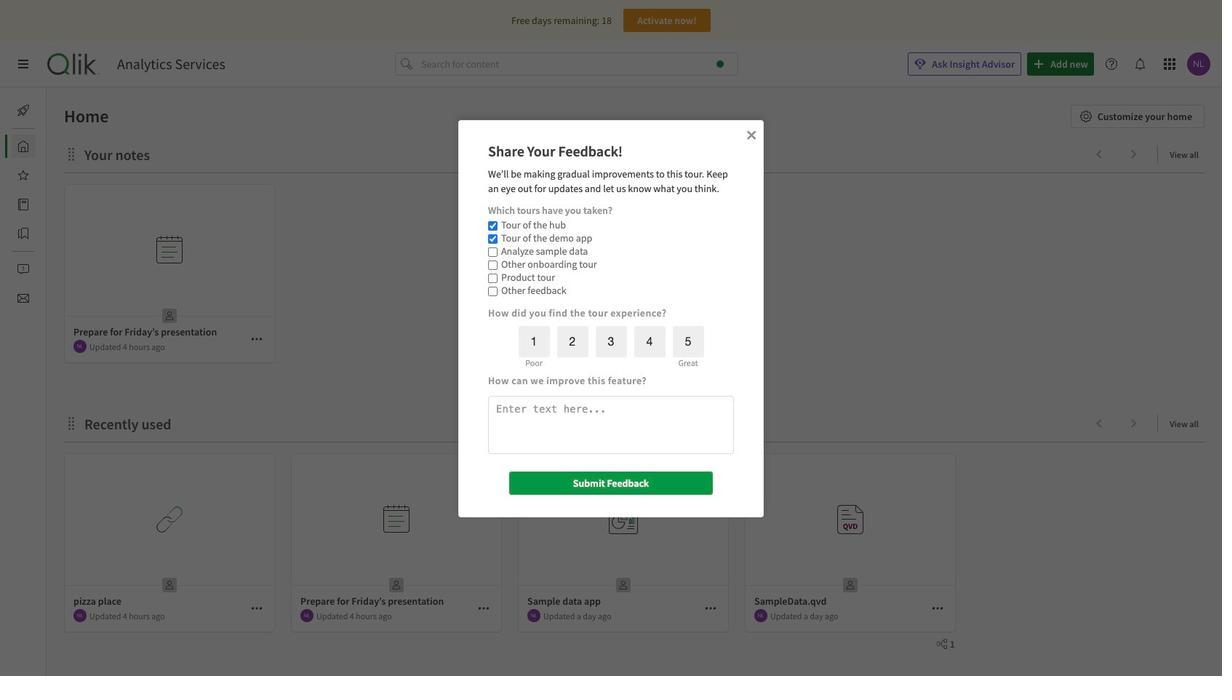 Task type: describe. For each thing, give the bounding box(es) containing it.
navigation pane element
[[0, 93, 47, 316]]

1 move collection image from the top
[[64, 147, 79, 161]]

home badge image
[[717, 60, 724, 68]]

1 noah lott image from the left
[[74, 609, 87, 622]]

1 horizontal spatial noah lott image
[[755, 609, 768, 622]]

open sidebar menu image
[[17, 58, 29, 70]]

2 noah lott image from the left
[[301, 609, 314, 622]]

Enter text here... text field
[[488, 396, 734, 454]]

favorites image
[[17, 170, 29, 181]]

collections image
[[17, 228, 29, 239]]



Task type: locate. For each thing, give the bounding box(es) containing it.
None checkbox
[[488, 260, 498, 270], [488, 273, 498, 283], [488, 286, 498, 296], [488, 260, 498, 270], [488, 273, 498, 283], [488, 286, 498, 296]]

0 vertical spatial move collection image
[[64, 147, 79, 161]]

0 horizontal spatial noah lott image
[[74, 609, 87, 622]]

noah lott element
[[74, 340, 87, 353], [74, 609, 87, 622], [301, 609, 314, 622], [528, 609, 541, 622], [755, 609, 768, 622]]

alerts image
[[17, 263, 29, 275]]

option group
[[515, 326, 704, 368]]

dialog
[[459, 120, 764, 517]]

group
[[488, 218, 605, 297]]

2 horizontal spatial noah lott image
[[528, 609, 541, 622]]

2 move collection image from the top
[[64, 416, 79, 431]]

catalog image
[[17, 199, 29, 210]]

0 vertical spatial noah lott image
[[74, 340, 87, 353]]

noah lott image
[[74, 340, 87, 353], [755, 609, 768, 622]]

noah lott image
[[74, 609, 87, 622], [301, 609, 314, 622], [528, 609, 541, 622]]

getting started image
[[17, 105, 29, 116]]

analytics services element
[[117, 55, 226, 73]]

main content
[[41, 87, 1223, 676]]

home image
[[17, 140, 29, 152]]

3 noah lott image from the left
[[528, 609, 541, 622]]

move collection image
[[64, 147, 79, 161], [64, 416, 79, 431]]

1 vertical spatial move collection image
[[64, 416, 79, 431]]

1 vertical spatial noah lott image
[[755, 609, 768, 622]]

1 horizontal spatial noah lott image
[[301, 609, 314, 622]]

0 horizontal spatial noah lott image
[[74, 340, 87, 353]]

subscriptions image
[[17, 293, 29, 304]]

None checkbox
[[488, 221, 498, 230], [488, 234, 498, 244], [488, 247, 498, 257], [488, 221, 498, 230], [488, 234, 498, 244], [488, 247, 498, 257]]



Task type: vqa. For each thing, say whether or not it's contained in the screenshot.
the Alerts icon
yes



